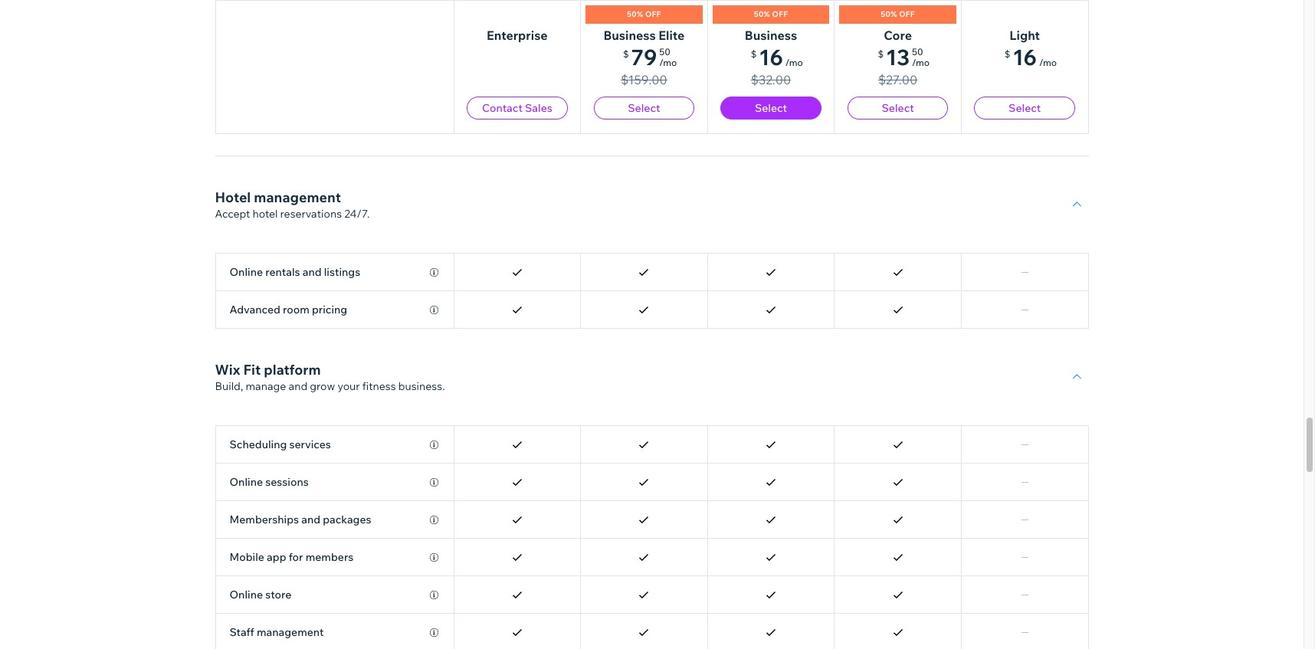 Task type: vqa. For each thing, say whether or not it's contained in the screenshot.
the right you
no



Task type: locate. For each thing, give the bounding box(es) containing it.
1 horizontal spatial 50%
[[754, 9, 771, 19]]

/mo right 79
[[660, 57, 677, 68]]

listings
[[324, 265, 361, 279]]

50% off up core
[[881, 9, 915, 19]]

2 horizontal spatial 50% off
[[881, 9, 915, 19]]

business inside business elite $ 79 50 /mo $159.00
[[604, 28, 656, 43]]

1 horizontal spatial business
[[745, 28, 798, 43]]

0 vertical spatial online
[[230, 265, 263, 279]]

memberships
[[230, 513, 299, 527]]

2 /mo from the left
[[786, 57, 803, 68]]

room
[[283, 303, 310, 317]]

50% up core
[[881, 9, 898, 19]]

$ left 79
[[623, 48, 629, 60]]

1 50 from the left
[[660, 46, 671, 58]]

1 online from the top
[[230, 265, 263, 279]]

and right rentals
[[303, 265, 322, 279]]

1 vertical spatial management
[[254, 189, 341, 206]]

services
[[289, 438, 331, 452]]

2 horizontal spatial off
[[900, 9, 915, 19]]

more
[[428, 110, 454, 123]]

50% off
[[627, 9, 662, 19], [754, 9, 789, 19], [881, 9, 915, 19]]

/mo up $32.00
[[786, 57, 803, 68]]

2 50% off from the left
[[754, 9, 789, 19]]

business up 79
[[604, 28, 656, 43]]

run
[[330, 110, 346, 123]]

management for restaurant management
[[291, 91, 378, 109]]

3 select from the left
[[882, 101, 915, 115]]

3 50% off from the left
[[881, 9, 915, 19]]

16 down light
[[1013, 44, 1037, 71]]

/mo down light
[[1040, 57, 1057, 68]]

select down $32.00
[[755, 101, 788, 115]]

select button for 16
[[975, 97, 1076, 120]]

fitness
[[362, 380, 396, 393]]

50% off for 79
[[627, 9, 662, 19]]

online left rentals
[[230, 265, 263, 279]]

select down $ 16 /mo
[[1009, 101, 1042, 115]]

your inside wix fit platform build, manage and grow your fitness business.
[[338, 380, 360, 393]]

$ 16 /mo
[[1005, 44, 1057, 71]]

management inside restaurant management take orders online and run your restaurant more efficiently.
[[291, 91, 378, 109]]

4 $ from the left
[[1005, 48, 1011, 60]]

0 vertical spatial your
[[349, 110, 371, 123]]

accept
[[215, 207, 250, 221]]

4 select button from the left
[[975, 97, 1076, 120]]

1 $ from the left
[[623, 48, 629, 60]]

management up reservations
[[254, 189, 341, 206]]

efficiently.
[[456, 110, 508, 123]]

0 horizontal spatial 50% off
[[627, 9, 662, 19]]

your right the 'grow'
[[338, 380, 360, 393]]

select button
[[594, 97, 695, 120], [721, 97, 822, 120], [848, 97, 949, 120], [975, 97, 1076, 120]]

3 online from the top
[[230, 588, 263, 602]]

50 right 13
[[913, 46, 924, 58]]

2 business from the left
[[745, 28, 798, 43]]

1 select button from the left
[[594, 97, 695, 120]]

1 vertical spatial your
[[338, 380, 360, 393]]

1 horizontal spatial 50
[[913, 46, 924, 58]]

0 vertical spatial management
[[291, 91, 378, 109]]

business.
[[398, 380, 445, 393]]

/mo inside $ 16 /mo
[[1040, 57, 1057, 68]]

0 horizontal spatial 50%
[[627, 9, 644, 19]]

and left run
[[308, 110, 327, 123]]

off
[[646, 9, 662, 19], [773, 9, 789, 19], [900, 9, 915, 19]]

1 off from the left
[[646, 9, 662, 19]]

mobile app for members
[[230, 551, 354, 564]]

online
[[230, 265, 263, 279], [230, 475, 263, 489], [230, 588, 263, 602]]

online left store
[[230, 588, 263, 602]]

1 50% off from the left
[[627, 9, 662, 19]]

select for 16
[[1009, 101, 1042, 115]]

for
[[289, 551, 303, 564]]

online for online sessions
[[230, 475, 263, 489]]

/mo
[[660, 57, 677, 68], [786, 57, 803, 68], [913, 57, 930, 68], [1040, 57, 1057, 68]]

restaurant management take orders online and run your restaurant more efficiently.
[[215, 91, 508, 123]]

50 down the elite
[[660, 46, 671, 58]]

and inside restaurant management take orders online and run your restaurant more efficiently.
[[308, 110, 327, 123]]

4 /mo from the left
[[1040, 57, 1057, 68]]

online down scheduling
[[230, 475, 263, 489]]

select button down $27.00
[[848, 97, 949, 120]]

business $ 16 /mo $32.00
[[745, 28, 803, 87]]

fit
[[243, 361, 261, 379]]

50% up business $ 16 /mo $32.00
[[754, 9, 771, 19]]

1 business from the left
[[604, 28, 656, 43]]

restaurant
[[215, 91, 287, 109]]

business inside business $ 16 /mo $32.00
[[745, 28, 798, 43]]

2 off from the left
[[773, 9, 789, 19]]

advanced room pricing
[[230, 303, 348, 317]]

3 $ from the left
[[878, 48, 884, 60]]

management up run
[[291, 91, 378, 109]]

advanced
[[230, 303, 281, 317]]

/mo right 13
[[913, 57, 930, 68]]

and down platform
[[289, 380, 308, 393]]

1 horizontal spatial 50% off
[[754, 9, 789, 19]]

1 horizontal spatial 16
[[1013, 44, 1037, 71]]

select button down $159.00
[[594, 97, 695, 120]]

business up $32.00
[[745, 28, 798, 43]]

reservations
[[280, 207, 342, 221]]

wix fit platform build, manage and grow your fitness business.
[[215, 361, 445, 393]]

select
[[628, 101, 661, 115], [755, 101, 788, 115], [882, 101, 915, 115], [1009, 101, 1042, 115]]

management for hotel management
[[254, 189, 341, 206]]

off for 79
[[646, 9, 662, 19]]

$159.00
[[621, 72, 668, 87]]

management
[[291, 91, 378, 109], [254, 189, 341, 206], [257, 626, 324, 640]]

24/7.
[[344, 207, 370, 221]]

restaurant
[[374, 110, 425, 123]]

2 horizontal spatial 50%
[[881, 9, 898, 19]]

off up business $ 16 /mo $32.00
[[773, 9, 789, 19]]

50% for 13
[[881, 9, 898, 19]]

platform
[[264, 361, 321, 379]]

50% off for 13
[[881, 9, 915, 19]]

/mo inside core $ 13 50 /mo $27.00
[[913, 57, 930, 68]]

business
[[604, 28, 656, 43], [745, 28, 798, 43]]

custom menus
[[230, 130, 306, 144]]

2 online from the top
[[230, 475, 263, 489]]

1 50% from the left
[[627, 9, 644, 19]]

select down $159.00
[[628, 101, 661, 115]]

hotel
[[215, 189, 251, 206]]

contact sales
[[482, 101, 553, 115]]

off for 16
[[773, 9, 789, 19]]

scheduling services
[[230, 438, 331, 452]]

your inside restaurant management take orders online and run your restaurant more efficiently.
[[349, 110, 371, 123]]

1 select from the left
[[628, 101, 661, 115]]

1 16 from the left
[[759, 44, 784, 71]]

select down $27.00
[[882, 101, 915, 115]]

3 /mo from the left
[[913, 57, 930, 68]]

select for 79
[[628, 101, 661, 115]]

$ inside core $ 13 50 /mo $27.00
[[878, 48, 884, 60]]

3 select button from the left
[[848, 97, 949, 120]]

0 horizontal spatial 16
[[759, 44, 784, 71]]

your right run
[[349, 110, 371, 123]]

off up core
[[900, 9, 915, 19]]

business for 79
[[604, 28, 656, 43]]

select button down $ 16 /mo
[[975, 97, 1076, 120]]

50% up 79
[[627, 9, 644, 19]]

select for 13
[[882, 101, 915, 115]]

2 $ from the left
[[751, 48, 757, 60]]

take
[[215, 110, 238, 123]]

$ left 13
[[878, 48, 884, 60]]

contact
[[482, 101, 523, 115]]

16 inside business $ 16 /mo $32.00
[[759, 44, 784, 71]]

2 50 from the left
[[913, 46, 924, 58]]

$ up $32.00
[[751, 48, 757, 60]]

$ inside business elite $ 79 50 /mo $159.00
[[623, 48, 629, 60]]

management down store
[[257, 626, 324, 640]]

sessions
[[265, 475, 309, 489]]

50 inside core $ 13 50 /mo $27.00
[[913, 46, 924, 58]]

$ down light
[[1005, 48, 1011, 60]]

50
[[660, 46, 671, 58], [913, 46, 924, 58]]

1 vertical spatial online
[[230, 475, 263, 489]]

off up the elite
[[646, 9, 662, 19]]

2 vertical spatial online
[[230, 588, 263, 602]]

0 horizontal spatial off
[[646, 9, 662, 19]]

and
[[308, 110, 327, 123], [303, 265, 322, 279], [289, 380, 308, 393], [301, 513, 321, 527]]

50% off up the elite
[[627, 9, 662, 19]]

2 select from the left
[[755, 101, 788, 115]]

$
[[623, 48, 629, 60], [751, 48, 757, 60], [878, 48, 884, 60], [1005, 48, 1011, 60]]

16 up $32.00
[[759, 44, 784, 71]]

2 50% from the left
[[754, 9, 771, 19]]

1 horizontal spatial off
[[773, 9, 789, 19]]

orders
[[240, 110, 273, 123]]

4 select from the left
[[1009, 101, 1042, 115]]

0 horizontal spatial business
[[604, 28, 656, 43]]

3 50% from the left
[[881, 9, 898, 19]]

management inside the hotel management accept hotel reservations 24/7.
[[254, 189, 341, 206]]

50%
[[627, 9, 644, 19], [754, 9, 771, 19], [881, 9, 898, 19]]

your
[[349, 110, 371, 123], [338, 380, 360, 393]]

16
[[759, 44, 784, 71], [1013, 44, 1037, 71]]

select button down $32.00
[[721, 97, 822, 120]]

packages
[[323, 513, 372, 527]]

3 off from the left
[[900, 9, 915, 19]]

and inside wix fit platform build, manage and grow your fitness business.
[[289, 380, 308, 393]]

core $ 13 50 /mo $27.00
[[878, 28, 930, 87]]

select button for 79
[[594, 97, 695, 120]]

members
[[306, 551, 354, 564]]

1 /mo from the left
[[660, 57, 677, 68]]

50% off up business $ 16 /mo $32.00
[[754, 9, 789, 19]]

0 horizontal spatial 50
[[660, 46, 671, 58]]



Task type: describe. For each thing, give the bounding box(es) containing it.
online sessions
[[230, 475, 309, 489]]

scheduling
[[230, 438, 287, 452]]

2 select button from the left
[[721, 97, 822, 120]]

core
[[884, 28, 913, 43]]

off for 13
[[900, 9, 915, 19]]

2 16 from the left
[[1013, 44, 1037, 71]]

business elite $ 79 50 /mo $159.00
[[604, 28, 685, 87]]

hotel management accept hotel reservations 24/7.
[[215, 189, 370, 221]]

business for 16
[[745, 28, 798, 43]]

rentals
[[265, 265, 300, 279]]

light
[[1010, 28, 1041, 43]]

staff management
[[230, 626, 324, 640]]

mobile
[[230, 551, 264, 564]]

wix
[[215, 361, 240, 379]]

staff
[[230, 626, 254, 640]]

manage
[[246, 380, 286, 393]]

$ inside business $ 16 /mo $32.00
[[751, 48, 757, 60]]

2 vertical spatial management
[[257, 626, 324, 640]]

50% for 16
[[754, 9, 771, 19]]

memberships and packages
[[230, 513, 372, 527]]

menus
[[272, 130, 306, 144]]

your for wix fit platform
[[338, 380, 360, 393]]

/mo inside business elite $ 79 50 /mo $159.00
[[660, 57, 677, 68]]

79
[[631, 44, 657, 71]]

online
[[275, 110, 306, 123]]

online store
[[230, 588, 292, 602]]

elite
[[659, 28, 685, 43]]

$ inside $ 16 /mo
[[1005, 48, 1011, 60]]

build,
[[215, 380, 243, 393]]

$32.00
[[751, 72, 792, 87]]

online rentals and listings
[[230, 265, 361, 279]]

50% off for 16
[[754, 9, 789, 19]]

sales
[[525, 101, 553, 115]]

hotel
[[253, 207, 278, 221]]

50 inside business elite $ 79 50 /mo $159.00
[[660, 46, 671, 58]]

and left packages
[[301, 513, 321, 527]]

store
[[265, 588, 292, 602]]

50% for 79
[[627, 9, 644, 19]]

custom
[[230, 130, 269, 144]]

app
[[267, 551, 286, 564]]

grow
[[310, 380, 335, 393]]

online for online store
[[230, 588, 263, 602]]

contact sales button
[[467, 97, 568, 120]]

your for restaurant management
[[349, 110, 371, 123]]

13
[[886, 44, 910, 71]]

/mo inside business $ 16 /mo $32.00
[[786, 57, 803, 68]]

online for online rentals and listings
[[230, 265, 263, 279]]

$27.00
[[879, 72, 918, 87]]

select button for 13
[[848, 97, 949, 120]]

pricing
[[312, 303, 348, 317]]

enterprise
[[487, 28, 548, 43]]



